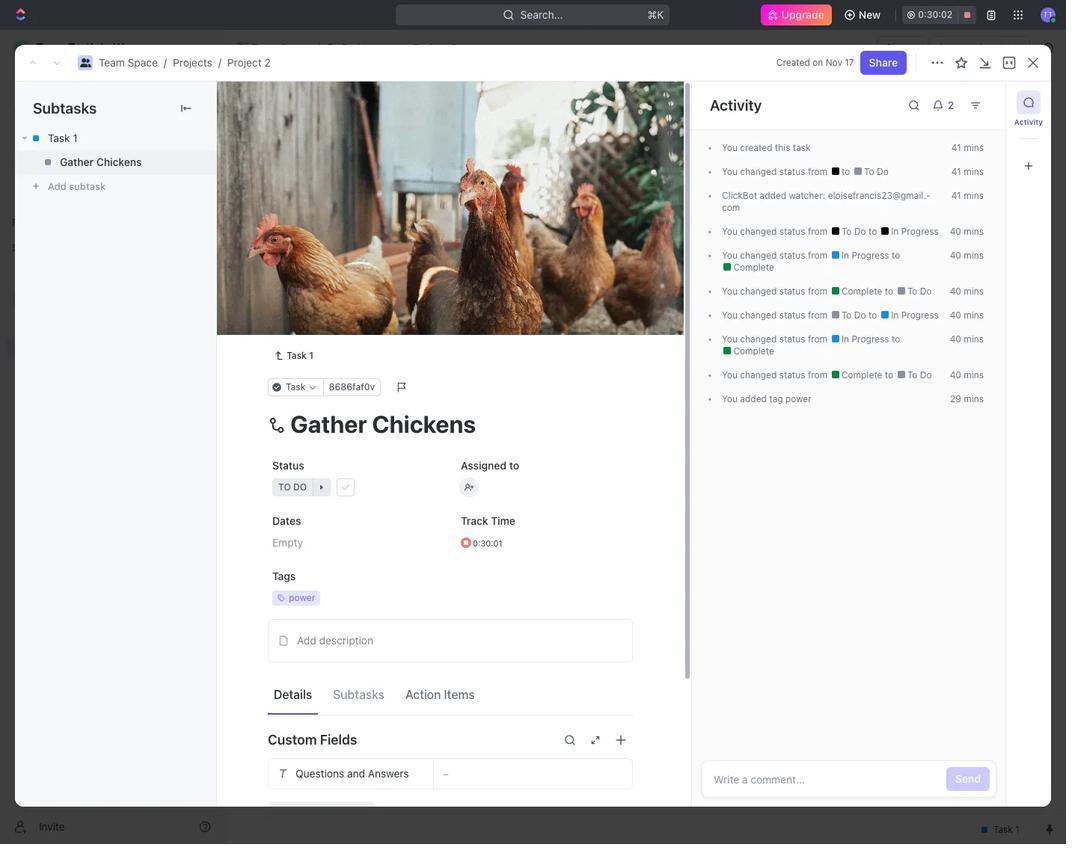 Task type: describe. For each thing, give the bounding box(es) containing it.
4 mins from the top
[[964, 226, 984, 237]]

5 mins from the top
[[964, 250, 984, 261]]

0 horizontal spatial team space link
[[99, 56, 158, 69]]

add description button
[[273, 629, 628, 653]]

2 changed from the top
[[740, 226, 777, 237]]

0 horizontal spatial subtasks
[[33, 100, 97, 117]]

9 mins from the top
[[964, 370, 984, 381]]

1 status from the top
[[780, 166, 806, 177]]

custom fields element
[[268, 759, 633, 826]]

task sidebar content section
[[689, 82, 1006, 808]]

1 horizontal spatial task 1 link
[[268, 347, 320, 365]]

0 vertical spatial share
[[886, 41, 915, 54]]

questions
[[296, 768, 344, 780]]

5 40 from the top
[[950, 334, 962, 345]]

add subtask button
[[15, 174, 216, 198]]

space for team space / projects / project 2
[[128, 56, 158, 69]]

dashboards
[[36, 154, 94, 167]]

task
[[793, 142, 811, 153]]

1 41 mins from the top
[[952, 142, 984, 153]]

5 status from the top
[[780, 310, 806, 321]]

team space
[[251, 41, 311, 54]]

track
[[461, 515, 488, 527]]

3 status from the top
[[780, 250, 806, 261]]

8686faf0v
[[329, 381, 375, 393]]

gather chickens
[[60, 156, 142, 168]]

task sidebar navigation tab list
[[1013, 91, 1046, 178]]

search...
[[521, 8, 564, 21]]

you added tag power
[[722, 394, 812, 405]]

time
[[491, 515, 516, 527]]

docs
[[36, 129, 61, 141]]

41 mins for added watcher:
[[952, 190, 984, 201]]

list
[[336, 138, 354, 151]]

6 40 from the top
[[950, 370, 962, 381]]

docs link
[[6, 123, 217, 147]]

0 horizontal spatial projects link
[[173, 56, 212, 69]]

add task for the leftmost add task button
[[302, 312, 346, 325]]

2 mins from the top
[[964, 166, 984, 177]]

send button
[[947, 768, 990, 792]]

action items button
[[400, 682, 481, 709]]

1 vertical spatial add task button
[[384, 208, 448, 226]]

sidebar navigation
[[0, 30, 224, 845]]

subtasks inside button
[[333, 689, 385, 702]]

8686faf0v button
[[323, 378, 381, 396]]

clickbot
[[722, 190, 758, 201]]

reposition button
[[475, 305, 546, 329]]

tree inside sidebar navigation
[[6, 260, 217, 463]]

inbox link
[[6, 98, 217, 122]]

change cover
[[555, 310, 623, 323]]

empty
[[272, 536, 303, 549]]

com
[[722, 190, 931, 213]]

8 mins from the top
[[964, 334, 984, 345]]

custom fields
[[268, 733, 357, 749]]

custom fields button
[[268, 723, 633, 759]]

4 you from the top
[[722, 250, 738, 261]]

customize button
[[920, 134, 996, 155]]

7 from from the top
[[808, 370, 828, 381]]

1 button for 1
[[335, 259, 356, 274]]

calendar
[[382, 138, 426, 151]]

41 for added watcher:
[[952, 190, 962, 201]]

gantt
[[508, 138, 536, 151]]

assigned to
[[461, 459, 519, 472]]

assignees
[[624, 175, 668, 186]]

this
[[775, 142, 791, 153]]

new button
[[838, 3, 890, 27]]

power inside tags power
[[289, 593, 316, 604]]

team space / projects / project 2
[[99, 56, 271, 69]]

created
[[740, 142, 773, 153]]

to do button
[[268, 474, 445, 501]]

add inside add subtask button
[[48, 180, 66, 192]]

details button
[[268, 682, 318, 709]]

1 vertical spatial task 1
[[302, 260, 332, 273]]

eloisefrancis23@gmail. com
[[722, 190, 931, 213]]

power inside task sidebar content section
[[786, 394, 812, 405]]

6 changed from the top
[[740, 334, 777, 345]]

0 horizontal spatial project 2 link
[[227, 56, 271, 69]]

2 status from the top
[[780, 226, 806, 237]]

invite
[[39, 821, 65, 833]]

5 you from the top
[[722, 286, 738, 297]]

on
[[813, 57, 823, 68]]

41 for changed status from
[[952, 166, 962, 177]]

2 button
[[927, 94, 964, 118]]

gather chickens link
[[15, 150, 216, 174]]

4 40 from the top
[[950, 310, 962, 321]]

9 you from the top
[[722, 394, 738, 405]]

questions and answers
[[296, 768, 409, 780]]

6 status from the top
[[780, 334, 806, 345]]

7 changed status from from the top
[[738, 370, 830, 381]]

tt
[[1044, 10, 1053, 19]]

team for team space
[[251, 41, 278, 54]]

home
[[36, 78, 65, 91]]

tt button
[[1037, 3, 1061, 27]]

subtask
[[69, 180, 106, 192]]

3 you from the top
[[722, 226, 738, 237]]

1 vertical spatial added
[[740, 394, 767, 405]]

0:30:02 button
[[457, 530, 633, 557]]

empty button
[[268, 530, 445, 557]]

task inside task dropdown button
[[286, 381, 306, 393]]

action items
[[406, 689, 475, 702]]

assignees button
[[605, 172, 675, 190]]

chickens
[[96, 156, 142, 168]]

2 vertical spatial project
[[260, 89, 327, 114]]

tag
[[770, 394, 783, 405]]

change cover button
[[546, 305, 632, 329]]

add inside add description button
[[297, 634, 316, 647]]

0 vertical spatial added
[[760, 190, 787, 201]]

17
[[845, 57, 854, 68]]

change
[[555, 310, 593, 323]]

you created this task
[[722, 142, 811, 153]]

tags power
[[272, 570, 316, 604]]

dashboards link
[[6, 149, 217, 173]]

1 changed from the top
[[740, 166, 777, 177]]

change cover button
[[546, 305, 632, 329]]

table
[[454, 138, 481, 151]]

add description
[[297, 634, 373, 647]]

cover
[[596, 310, 623, 323]]

6 mins from the top
[[964, 286, 984, 297]]

5 from from the top
[[808, 310, 828, 321]]

0:30:02 for 0:30:02 button
[[918, 9, 953, 20]]

6 from from the top
[[808, 334, 828, 345]]

0:30:02 button
[[903, 6, 977, 24]]

8 you from the top
[[722, 370, 738, 381]]

dates
[[272, 515, 301, 527]]

favorites button
[[6, 214, 57, 232]]

automations
[[938, 41, 1001, 54]]

created
[[777, 57, 810, 68]]



Task type: locate. For each thing, give the bounding box(es) containing it.
project
[[413, 41, 448, 54], [227, 56, 262, 69], [260, 89, 327, 114]]

1 you from the top
[[722, 142, 738, 153]]

projects link
[[323, 39, 385, 57], [173, 56, 212, 69]]

2 vertical spatial 41
[[952, 190, 962, 201]]

0 horizontal spatial user group image
[[15, 293, 27, 302]]

10 mins from the top
[[964, 394, 984, 405]]

add task button
[[949, 91, 1013, 115], [384, 208, 448, 226], [295, 310, 352, 328]]

spaces
[[12, 242, 44, 254]]

table link
[[451, 134, 481, 155]]

task 2
[[302, 286, 333, 299]]

40
[[950, 226, 962, 237], [950, 250, 962, 261], [950, 286, 962, 297], [950, 310, 962, 321], [950, 334, 962, 345], [950, 370, 962, 381]]

41 mins
[[952, 142, 984, 153], [952, 166, 984, 177], [952, 190, 984, 201]]

0 horizontal spatial project 2
[[260, 89, 349, 114]]

task 1 up task dropdown button
[[287, 350, 314, 361]]

29 mins
[[951, 394, 984, 405]]

0:30:02 inside dropdown button
[[473, 538, 504, 548]]

0:30:02 inside button
[[918, 9, 953, 20]]

subtasks down home
[[33, 100, 97, 117]]

1 40 mins from the top
[[950, 226, 984, 237]]

1 vertical spatial add task
[[402, 211, 442, 222]]

⌘k
[[648, 8, 664, 21]]

2 horizontal spatial add task button
[[949, 91, 1013, 115]]

0 vertical spatial project 2
[[413, 41, 457, 54]]

assigned
[[461, 459, 507, 472]]

6 you from the top
[[722, 310, 738, 321]]

0 vertical spatial 0:30:02
[[918, 9, 953, 20]]

to inside dropdown button
[[278, 482, 291, 493]]

task 1 link up chickens
[[15, 126, 216, 150]]

0 vertical spatial projects
[[342, 41, 381, 54]]

add task down task 2
[[302, 312, 346, 325]]

1 vertical spatial 41 mins
[[952, 166, 984, 177]]

1 vertical spatial team
[[99, 56, 125, 69]]

share right 17
[[869, 56, 898, 69]]

0 vertical spatial power
[[786, 394, 812, 405]]

add left description
[[297, 634, 316, 647]]

1 vertical spatial space
[[128, 56, 158, 69]]

0 vertical spatial subtasks
[[33, 100, 97, 117]]

items
[[444, 689, 475, 702]]

Search tasks... text field
[[880, 170, 1030, 192]]

4 from from the top
[[808, 286, 828, 297]]

1 horizontal spatial add task
[[402, 211, 442, 222]]

7 status from the top
[[780, 370, 806, 381]]

home link
[[6, 73, 217, 97]]

add task for the topmost add task button
[[958, 96, 1004, 109]]

add up customize
[[958, 96, 978, 109]]

user group image left team space
[[238, 44, 247, 52]]

2 inside project 2 link
[[451, 41, 457, 54]]

user group image down spaces
[[15, 293, 27, 302]]

1 mins from the top
[[964, 142, 984, 153]]

40 mins
[[950, 226, 984, 237], [950, 250, 984, 261], [950, 286, 984, 297], [950, 310, 984, 321], [950, 334, 984, 345], [950, 370, 984, 381]]

6 40 mins from the top
[[950, 370, 984, 381]]

0 vertical spatial add task
[[958, 96, 1004, 109]]

7 you from the top
[[722, 334, 738, 345]]

1 vertical spatial power
[[289, 593, 316, 604]]

0 horizontal spatial task 1 link
[[15, 126, 216, 150]]

project 2 link
[[394, 39, 461, 57], [227, 56, 271, 69]]

power right tag
[[786, 394, 812, 405]]

nov
[[826, 57, 843, 68]]

share down the new button
[[886, 41, 915, 54]]

1 horizontal spatial team space link
[[233, 39, 314, 57]]

gather
[[60, 156, 94, 168]]

1 vertical spatial subtasks
[[333, 689, 385, 702]]

1 vertical spatial project 2
[[260, 89, 349, 114]]

4 40 mins from the top
[[950, 310, 984, 321]]

1 vertical spatial share
[[869, 56, 898, 69]]

1 horizontal spatial user group image
[[238, 44, 247, 52]]

1 horizontal spatial space
[[280, 41, 311, 54]]

task 1 up task 2
[[302, 260, 332, 273]]

0 horizontal spatial activity
[[710, 97, 762, 114]]

0 horizontal spatial add task button
[[295, 310, 352, 328]]

gantt link
[[505, 134, 536, 155]]

inbox
[[36, 103, 62, 116]]

add down dashboards
[[48, 180, 66, 192]]

– button
[[434, 759, 632, 789]]

–
[[443, 768, 449, 780]]

hide
[[777, 175, 797, 186]]

0:30:02
[[918, 9, 953, 20], [473, 538, 504, 548]]

space
[[280, 41, 311, 54], [128, 56, 158, 69]]

user group image
[[80, 58, 91, 67]]

activity inside task sidebar navigation tab list
[[1015, 118, 1043, 126]]

add task button down task 2
[[295, 310, 352, 328]]

1 vertical spatial project
[[227, 56, 262, 69]]

1 vertical spatial activity
[[1015, 118, 1043, 126]]

1 horizontal spatial 0:30:02
[[918, 9, 953, 20]]

3 from from the top
[[808, 250, 828, 261]]

6 changed status from from the top
[[738, 334, 830, 345]]

1 from from the top
[[808, 166, 828, 177]]

1 horizontal spatial project 2 link
[[394, 39, 461, 57]]

0 horizontal spatial team
[[99, 56, 125, 69]]

share button right 17
[[860, 51, 907, 75]]

watcher:
[[789, 190, 826, 201]]

1 vertical spatial 0:30:02
[[473, 538, 504, 548]]

0 vertical spatial user group image
[[238, 44, 247, 52]]

5 changed from the top
[[740, 310, 777, 321]]

1 horizontal spatial projects link
[[323, 39, 385, 57]]

reposition
[[484, 310, 536, 323]]

1 vertical spatial 41
[[952, 166, 962, 177]]

progress
[[289, 211, 338, 222], [902, 226, 939, 237], [852, 250, 890, 261], [902, 310, 939, 321], [852, 334, 890, 345]]

1 changed status from from the top
[[738, 166, 830, 177]]

added
[[760, 190, 787, 201], [740, 394, 767, 405]]

0 horizontal spatial add task
[[302, 312, 346, 325]]

2 from from the top
[[808, 226, 828, 237]]

share button down new
[[877, 36, 924, 60]]

/
[[317, 41, 320, 54], [388, 41, 391, 54], [164, 56, 167, 69], [218, 56, 221, 69]]

0:30:02 up automations
[[918, 9, 953, 20]]

power down tags
[[289, 593, 316, 604]]

0 vertical spatial activity
[[710, 97, 762, 114]]

1 40 from the top
[[950, 226, 962, 237]]

0:30:02 for 0:30:02 dropdown button
[[473, 538, 504, 548]]

1 horizontal spatial add task button
[[384, 208, 448, 226]]

description
[[319, 634, 373, 647]]

in progress
[[278, 211, 338, 222], [889, 226, 939, 237], [839, 250, 892, 261], [889, 310, 939, 321], [839, 334, 892, 345]]

subtasks
[[33, 100, 97, 117], [333, 689, 385, 702]]

added watcher:
[[758, 190, 828, 201]]

7 mins from the top
[[964, 310, 984, 321]]

3 41 from the top
[[952, 190, 962, 201]]

created on nov 17
[[777, 57, 854, 68]]

added down hide
[[760, 190, 787, 201]]

upgrade
[[782, 8, 825, 21]]

board link
[[276, 134, 308, 155]]

0 vertical spatial 41
[[952, 142, 962, 153]]

0 vertical spatial 41 mins
[[952, 142, 984, 153]]

1 vertical spatial user group image
[[15, 293, 27, 302]]

41 mins for changed status from
[[952, 166, 984, 177]]

2 horizontal spatial add task
[[958, 96, 1004, 109]]

1 horizontal spatial projects
[[342, 41, 381, 54]]

5 changed status from from the top
[[738, 310, 830, 321]]

team for team space / projects / project 2
[[99, 56, 125, 69]]

and
[[347, 768, 365, 780]]

3 mins from the top
[[964, 190, 984, 201]]

2 inside 2 dropdown button
[[948, 99, 954, 112]]

activity
[[710, 97, 762, 114], [1015, 118, 1043, 126]]

1 vertical spatial 1 button
[[336, 285, 357, 300]]

2 changed status from from the top
[[738, 226, 830, 237]]

subtasks button
[[327, 682, 391, 709]]

2 vertical spatial 41 mins
[[952, 190, 984, 201]]

add
[[958, 96, 978, 109], [48, 180, 66, 192], [402, 211, 419, 222], [302, 312, 321, 325], [297, 634, 316, 647]]

2 40 mins from the top
[[950, 250, 984, 261]]

0 vertical spatial space
[[280, 41, 311, 54]]

custom
[[268, 733, 317, 749]]

hide button
[[771, 172, 803, 190]]

mins
[[964, 142, 984, 153], [964, 166, 984, 177], [964, 190, 984, 201], [964, 226, 984, 237], [964, 250, 984, 261], [964, 286, 984, 297], [964, 310, 984, 321], [964, 334, 984, 345], [964, 370, 984, 381], [964, 394, 984, 405]]

1 horizontal spatial project 2
[[413, 41, 457, 54]]

3 changed from the top
[[740, 250, 777, 261]]

3 40 from the top
[[950, 286, 962, 297]]

4 status from the top
[[780, 286, 806, 297]]

0 vertical spatial 1 button
[[335, 259, 356, 274]]

2 40 from the top
[[950, 250, 962, 261]]

0 vertical spatial task 1
[[48, 132, 78, 144]]

1 horizontal spatial team
[[251, 41, 278, 54]]

do inside dropdown button
[[293, 482, 307, 493]]

add task up customize
[[958, 96, 1004, 109]]

user group image
[[238, 44, 247, 52], [15, 293, 27, 302]]

4 changed status from from the top
[[738, 286, 830, 297]]

1 button for 2
[[336, 285, 357, 300]]

project 2
[[413, 41, 457, 54], [260, 89, 349, 114]]

activity inside task sidebar content section
[[710, 97, 762, 114]]

action
[[406, 689, 441, 702]]

eloisefrancis23@gmail.
[[828, 190, 931, 201]]

space for team space
[[280, 41, 311, 54]]

3 41 mins from the top
[[952, 190, 984, 201]]

0:30:02 down track time
[[473, 538, 504, 548]]

you
[[722, 142, 738, 153], [722, 166, 738, 177], [722, 226, 738, 237], [722, 250, 738, 261], [722, 286, 738, 297], [722, 310, 738, 321], [722, 334, 738, 345], [722, 370, 738, 381], [722, 394, 738, 405]]

0 horizontal spatial projects
[[173, 56, 212, 69]]

0 horizontal spatial 0:30:02
[[473, 538, 504, 548]]

list link
[[333, 134, 354, 155]]

task 1 link up task dropdown button
[[268, 347, 320, 365]]

tree
[[6, 260, 217, 463]]

task 1 up dashboards
[[48, 132, 78, 144]]

project 2 inside project 2 link
[[413, 41, 457, 54]]

0 vertical spatial team
[[251, 41, 278, 54]]

fields
[[320, 733, 357, 749]]

add task button up customize
[[949, 91, 1013, 115]]

2 vertical spatial task 1
[[287, 350, 314, 361]]

task button
[[268, 378, 324, 396]]

add task button down calendar link
[[384, 208, 448, 226]]

add down calendar link
[[402, 211, 419, 222]]

2 41 from the top
[[952, 166, 962, 177]]

2 vertical spatial add task
[[302, 312, 346, 325]]

add task down the calendar
[[402, 211, 442, 222]]

29
[[951, 394, 962, 405]]

1 horizontal spatial activity
[[1015, 118, 1043, 126]]

add down task 2
[[302, 312, 321, 325]]

2 vertical spatial add task button
[[295, 310, 352, 328]]

1 horizontal spatial power
[[786, 394, 812, 405]]

1 vertical spatial projects
[[173, 56, 212, 69]]

add task
[[958, 96, 1004, 109], [402, 211, 442, 222], [302, 312, 346, 325]]

automations button
[[931, 37, 1008, 59]]

new
[[859, 8, 881, 21]]

track time
[[461, 515, 516, 527]]

2
[[451, 41, 457, 54], [265, 56, 271, 69], [331, 89, 344, 114], [948, 99, 954, 112], [355, 211, 361, 222], [327, 286, 333, 299]]

0 vertical spatial task 1 link
[[15, 126, 216, 150]]

user group image inside sidebar navigation
[[15, 293, 27, 302]]

subtasks up fields
[[333, 689, 385, 702]]

1 horizontal spatial subtasks
[[333, 689, 385, 702]]

add subtask
[[48, 180, 106, 192]]

3 40 mins from the top
[[950, 286, 984, 297]]

details
[[274, 689, 312, 702]]

calendar link
[[379, 134, 426, 155]]

3 changed status from from the top
[[738, 250, 830, 261]]

1 41 from the top
[[952, 142, 962, 153]]

to
[[842, 166, 853, 177], [864, 166, 875, 177], [842, 226, 852, 237], [869, 226, 880, 237], [892, 250, 901, 261], [885, 286, 896, 297], [908, 286, 918, 297], [842, 310, 852, 321], [869, 310, 880, 321], [892, 334, 901, 345], [278, 354, 290, 365], [885, 370, 896, 381], [908, 370, 918, 381], [509, 459, 519, 472], [278, 482, 291, 493]]

2 you from the top
[[722, 166, 738, 177]]

0 vertical spatial project
[[413, 41, 448, 54]]

in
[[278, 211, 287, 222], [891, 226, 899, 237], [842, 250, 850, 261], [891, 310, 899, 321], [842, 334, 850, 345]]

to do inside dropdown button
[[278, 482, 307, 493]]

projects
[[342, 41, 381, 54], [173, 56, 212, 69]]

customize
[[939, 138, 992, 151]]

1 vertical spatial task 1 link
[[268, 347, 320, 365]]

task
[[981, 96, 1004, 109], [48, 132, 70, 144], [422, 211, 442, 222], [302, 260, 324, 273], [302, 286, 324, 299], [324, 312, 346, 325], [287, 350, 307, 361], [286, 381, 306, 393]]

5 40 mins from the top
[[950, 334, 984, 345]]

board
[[279, 138, 308, 151]]

0 horizontal spatial space
[[128, 56, 158, 69]]

0 horizontal spatial power
[[289, 593, 316, 604]]

Edit task name text field
[[268, 410, 633, 438]]

added left tag
[[740, 394, 767, 405]]

changed
[[740, 166, 777, 177], [740, 226, 777, 237], [740, 250, 777, 261], [740, 286, 777, 297], [740, 310, 777, 321], [740, 334, 777, 345], [740, 370, 777, 381]]

7 changed from the top
[[740, 370, 777, 381]]

power button
[[268, 585, 445, 612]]

0 vertical spatial add task button
[[949, 91, 1013, 115]]

2 41 mins from the top
[[952, 166, 984, 177]]

do
[[877, 166, 889, 177], [855, 226, 866, 237], [920, 286, 932, 297], [855, 310, 866, 321], [293, 354, 306, 365], [920, 370, 932, 381], [293, 482, 307, 493]]

4 changed from the top
[[740, 286, 777, 297]]

tags
[[272, 570, 296, 583]]



Task type: vqa. For each thing, say whether or not it's contained in the screenshot.
the leftmost the Dashboard link
no



